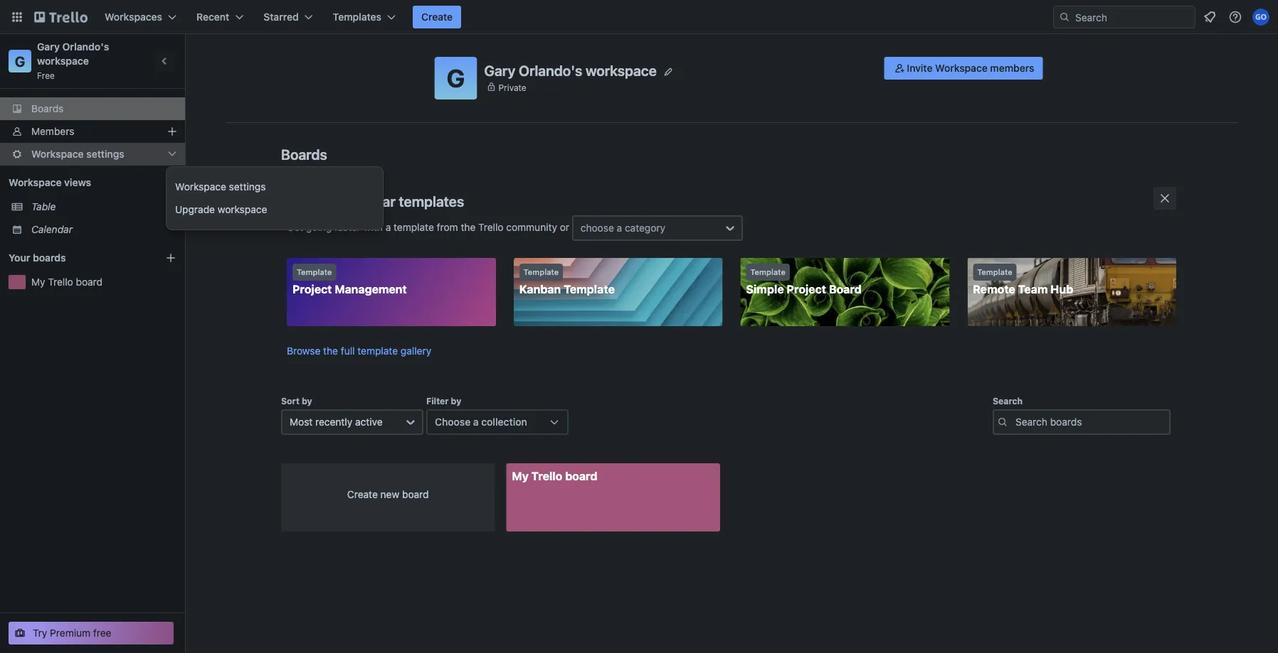 Task type: describe. For each thing, give the bounding box(es) containing it.
get
[[287, 221, 303, 233]]

add board image
[[165, 253, 176, 264]]

search image
[[1059, 11, 1070, 23]]

sort by
[[281, 396, 312, 406]]

template project management
[[292, 268, 407, 296]]

0 vertical spatial my trello board
[[31, 276, 103, 288]]

1 horizontal spatial the
[[461, 221, 476, 233]]

workspace up table
[[9, 177, 62, 189]]

create for create new board
[[347, 489, 378, 501]]

gary orlando's workspace link
[[37, 41, 112, 67]]

recently
[[315, 417, 352, 428]]

workspace up upgrade
[[175, 181, 226, 193]]

search
[[993, 396, 1023, 406]]

sm image
[[893, 61, 907, 75]]

filter
[[426, 396, 449, 406]]

members
[[990, 62, 1034, 74]]

members link
[[0, 120, 185, 143]]

workspace inside popup button
[[31, 148, 84, 160]]

workspace inside button
[[935, 62, 988, 74]]

1 vertical spatial trello
[[48, 276, 73, 288]]

popular
[[346, 193, 396, 210]]

views
[[64, 177, 91, 189]]

try premium free
[[33, 628, 111, 640]]

create new board
[[347, 489, 429, 501]]

workspace inside 'link'
[[218, 204, 267, 216]]

boards
[[33, 252, 66, 264]]

0 horizontal spatial a
[[385, 221, 391, 233]]

1 horizontal spatial workspace settings
[[175, 181, 266, 193]]

try premium free button
[[9, 623, 174, 645]]

workspaces button
[[96, 6, 185, 28]]

template for kanban
[[524, 268, 559, 277]]

project inside template simple project board
[[787, 283, 826, 296]]

create for create
[[421, 11, 453, 23]]

boards inside boards link
[[31, 103, 64, 115]]

template simple project board
[[746, 268, 862, 296]]

with
[[364, 221, 383, 233]]

templates
[[333, 11, 381, 23]]

0 horizontal spatial my trello board link
[[31, 275, 176, 290]]

team
[[1018, 283, 1048, 296]]

back to home image
[[34, 6, 88, 28]]

your boards with 1 items element
[[9, 250, 144, 267]]

recent
[[196, 11, 229, 23]]

calendar
[[31, 224, 73, 236]]

by for sort by
[[302, 396, 312, 406]]

invite workspace members
[[907, 62, 1034, 74]]

recent button
[[188, 6, 252, 28]]

faster
[[334, 221, 361, 233]]

calendar link
[[31, 223, 176, 237]]

full
[[341, 345, 355, 357]]

1 vertical spatial boards
[[281, 146, 327, 163]]

template for project
[[297, 268, 332, 277]]

orlando's for gary orlando's workspace
[[519, 62, 582, 79]]

2 horizontal spatial trello
[[531, 470, 562, 484]]

1 vertical spatial my trello board
[[512, 470, 597, 484]]

0 horizontal spatial board
[[76, 276, 103, 288]]

remote
[[973, 283, 1015, 296]]

g for g button
[[447, 63, 465, 93]]

gary orlando's workspace free
[[37, 41, 112, 80]]

active
[[355, 417, 383, 428]]

invite
[[907, 62, 933, 74]]

2 horizontal spatial board
[[565, 470, 597, 484]]

g for g link
[[15, 53, 25, 69]]

choose a collection button
[[426, 410, 569, 436]]

settings inside workspace settings popup button
[[86, 148, 124, 160]]

0 vertical spatial trello
[[478, 221, 503, 233]]

gary orlando (garyorlando) image
[[1252, 9, 1270, 26]]

choose
[[435, 417, 471, 428]]

new
[[380, 489, 399, 501]]

Search field
[[1070, 6, 1195, 28]]

choose a category
[[581, 222, 665, 234]]

choose
[[581, 222, 614, 234]]

1 horizontal spatial board
[[402, 489, 429, 501]]

filter by
[[426, 396, 461, 406]]

try
[[33, 628, 47, 640]]

or
[[560, 221, 569, 233]]

most popular templates
[[310, 193, 464, 210]]

simple
[[746, 283, 784, 296]]

free
[[37, 70, 55, 80]]

premium
[[50, 628, 90, 640]]

from
[[437, 221, 458, 233]]



Task type: vqa. For each thing, say whether or not it's contained in the screenshot.
the bottommost Create from template… image
no



Task type: locate. For each thing, give the bounding box(es) containing it.
1 horizontal spatial my
[[512, 470, 529, 484]]

a
[[385, 221, 391, 233], [617, 222, 622, 234], [473, 417, 479, 428]]

workspace for gary orlando's workspace free
[[37, 55, 89, 67]]

workspace up free
[[37, 55, 89, 67]]

templates
[[399, 193, 464, 210]]

0 vertical spatial orlando's
[[62, 41, 109, 53]]

template inside template simple project board
[[750, 268, 786, 277]]

by right sort
[[302, 396, 312, 406]]

most recently active
[[290, 417, 383, 428]]

2 horizontal spatial a
[[617, 222, 622, 234]]

1 horizontal spatial project
[[787, 283, 826, 296]]

get going faster with a template from the trello community or
[[287, 221, 572, 233]]

gallery
[[401, 345, 431, 357]]

orlando's for gary orlando's workspace free
[[62, 41, 109, 53]]

most up going
[[310, 193, 342, 210]]

browse
[[287, 345, 321, 357]]

1 vertical spatial most
[[290, 417, 313, 428]]

0 horizontal spatial workspace
[[37, 55, 89, 67]]

open information menu image
[[1228, 10, 1242, 24]]

collection
[[481, 417, 527, 428]]

starred button
[[255, 6, 321, 28]]

gary inside gary orlando's workspace free
[[37, 41, 60, 53]]

the left full
[[323, 345, 338, 357]]

orlando's down back to home image
[[62, 41, 109, 53]]

most for most recently active
[[290, 417, 313, 428]]

the right from
[[461, 221, 476, 233]]

0 vertical spatial most
[[310, 193, 342, 210]]

by for filter by
[[451, 396, 461, 406]]

1 vertical spatial settings
[[229, 181, 266, 193]]

free
[[93, 628, 111, 640]]

workspace settings
[[31, 148, 124, 160], [175, 181, 266, 193]]

workspace settings up upgrade workspace
[[175, 181, 266, 193]]

1 horizontal spatial trello
[[478, 221, 503, 233]]

workspace right invite
[[935, 62, 988, 74]]

template kanban template
[[519, 268, 615, 296]]

1 horizontal spatial gary
[[484, 62, 515, 79]]

g inside button
[[447, 63, 465, 93]]

project inside template project management
[[292, 283, 332, 296]]

0 horizontal spatial create
[[347, 489, 378, 501]]

0 horizontal spatial boards
[[31, 103, 64, 115]]

my down your boards
[[31, 276, 45, 288]]

a right the choose
[[617, 222, 622, 234]]

1 vertical spatial my trello board link
[[506, 464, 720, 532]]

0 vertical spatial boards
[[31, 103, 64, 115]]

workspace settings down members link at left top
[[31, 148, 124, 160]]

1 horizontal spatial orlando's
[[519, 62, 582, 79]]

settings down members link at left top
[[86, 148, 124, 160]]

template inside template project management
[[297, 268, 332, 277]]

going
[[306, 221, 332, 233]]

board
[[76, 276, 103, 288], [565, 470, 597, 484], [402, 489, 429, 501]]

0 vertical spatial template
[[394, 221, 434, 233]]

template down going
[[297, 268, 332, 277]]

workspace down 'members'
[[31, 148, 84, 160]]

1 horizontal spatial my trello board
[[512, 470, 597, 484]]

boards
[[31, 103, 64, 115], [281, 146, 327, 163]]

g left private
[[447, 63, 465, 93]]

board
[[829, 283, 862, 296]]

invite workspace members button
[[884, 57, 1043, 80]]

a right choose
[[473, 417, 479, 428]]

your
[[9, 252, 30, 264]]

upgrade workspace link
[[167, 199, 400, 221]]

gary up free
[[37, 41, 60, 53]]

workspace settings inside popup button
[[31, 148, 124, 160]]

orlando's
[[62, 41, 109, 53], [519, 62, 582, 79]]

1 horizontal spatial a
[[473, 417, 479, 428]]

g down the switch to… icon
[[15, 53, 25, 69]]

settings inside workspace settings link
[[229, 181, 266, 193]]

upgrade
[[175, 204, 215, 216]]

boards link
[[0, 97, 185, 120]]

g link
[[9, 50, 31, 73]]

0 horizontal spatial gary
[[37, 41, 60, 53]]

0 horizontal spatial my
[[31, 276, 45, 288]]

project
[[292, 283, 332, 296], [787, 283, 826, 296]]

1 vertical spatial gary
[[484, 62, 515, 79]]

by
[[302, 396, 312, 406], [451, 396, 461, 406]]

workspace
[[935, 62, 988, 74], [31, 148, 84, 160], [9, 177, 62, 189], [175, 181, 226, 193]]

template right full
[[357, 345, 398, 357]]

workspaces
[[105, 11, 162, 23]]

create button
[[413, 6, 461, 28]]

settings
[[86, 148, 124, 160], [229, 181, 266, 193]]

template remote team hub
[[973, 268, 1073, 296]]

members
[[31, 126, 74, 137]]

template for remote
[[977, 268, 1012, 277]]

0 horizontal spatial trello
[[48, 276, 73, 288]]

my down "collection"
[[512, 470, 529, 484]]

most for most popular templates
[[310, 193, 342, 210]]

0 notifications image
[[1201, 9, 1218, 26]]

workspace navigation collapse icon image
[[155, 51, 175, 71]]

orlando's up private
[[519, 62, 582, 79]]

1 horizontal spatial boards
[[281, 146, 327, 163]]

table
[[31, 201, 56, 213]]

0 horizontal spatial my trello board
[[31, 276, 103, 288]]

kanban
[[519, 283, 561, 296]]

1 horizontal spatial g
[[447, 63, 465, 93]]

boards up workspace settings link
[[281, 146, 327, 163]]

trello
[[478, 221, 503, 233], [48, 276, 73, 288], [531, 470, 562, 484]]

create
[[421, 11, 453, 23], [347, 489, 378, 501]]

community
[[506, 221, 557, 233]]

1 vertical spatial workspace settings
[[175, 181, 266, 193]]

create up g button
[[421, 11, 453, 23]]

a right with
[[385, 221, 391, 233]]

category
[[625, 222, 665, 234]]

hub
[[1051, 283, 1073, 296]]

1 horizontal spatial by
[[451, 396, 461, 406]]

settings up upgrade workspace
[[229, 181, 266, 193]]

0 vertical spatial my
[[31, 276, 45, 288]]

table link
[[31, 200, 176, 214]]

most
[[310, 193, 342, 210], [290, 417, 313, 428]]

0 horizontal spatial workspace settings
[[31, 148, 124, 160]]

2 by from the left
[[451, 396, 461, 406]]

workspace
[[37, 55, 89, 67], [586, 62, 657, 79], [218, 204, 267, 216]]

0 vertical spatial gary
[[37, 41, 60, 53]]

g button
[[434, 57, 477, 100]]

browse the full template gallery link
[[287, 345, 431, 357]]

0 horizontal spatial settings
[[86, 148, 124, 160]]

workspace views
[[9, 177, 91, 189]]

1 by from the left
[[302, 396, 312, 406]]

my trello board link
[[31, 275, 176, 290], [506, 464, 720, 532]]

orlando's inside gary orlando's workspace free
[[62, 41, 109, 53]]

1 project from the left
[[292, 283, 332, 296]]

upgrade workspace
[[175, 204, 267, 216]]

template up simple
[[750, 268, 786, 277]]

your boards
[[9, 252, 66, 264]]

gary for gary orlando's workspace
[[484, 62, 515, 79]]

template down templates
[[394, 221, 434, 233]]

my trello board
[[31, 276, 103, 288], [512, 470, 597, 484]]

by right filter
[[451, 396, 461, 406]]

gary
[[37, 41, 60, 53], [484, 62, 515, 79]]

a for choose a collection
[[473, 417, 479, 428]]

sort
[[281, 396, 299, 406]]

gary for gary orlando's workspace free
[[37, 41, 60, 53]]

template for simple
[[750, 268, 786, 277]]

switch to… image
[[10, 10, 24, 24]]

workspace settings button
[[0, 143, 185, 166]]

0 vertical spatial workspace settings
[[31, 148, 124, 160]]

0 vertical spatial create
[[421, 11, 453, 23]]

the
[[461, 221, 476, 233], [323, 345, 338, 357]]

2 horizontal spatial workspace
[[586, 62, 657, 79]]

1 vertical spatial my
[[512, 470, 529, 484]]

0 horizontal spatial by
[[302, 396, 312, 406]]

1 horizontal spatial settings
[[229, 181, 266, 193]]

0 vertical spatial the
[[461, 221, 476, 233]]

0 horizontal spatial g
[[15, 53, 25, 69]]

template
[[297, 268, 332, 277], [524, 268, 559, 277], [750, 268, 786, 277], [977, 268, 1012, 277], [564, 283, 615, 296]]

templates button
[[324, 6, 404, 28]]

Search text field
[[993, 410, 1171, 436]]

gary up private
[[484, 62, 515, 79]]

0 vertical spatial settings
[[86, 148, 124, 160]]

workspace settings link
[[167, 176, 400, 199]]

1 vertical spatial template
[[357, 345, 398, 357]]

choose a collection
[[435, 417, 527, 428]]

most down sort by
[[290, 417, 313, 428]]

1 horizontal spatial create
[[421, 11, 453, 23]]

0 horizontal spatial the
[[323, 345, 338, 357]]

create left new
[[347, 489, 378, 501]]

workspace down primary element
[[586, 62, 657, 79]]

browse the full template gallery
[[287, 345, 431, 357]]

template inside template remote team hub
[[977, 268, 1012, 277]]

gary orlando's workspace
[[484, 62, 657, 79]]

private
[[498, 82, 526, 92]]

primary element
[[0, 0, 1278, 34]]

0 horizontal spatial orlando's
[[62, 41, 109, 53]]

workspace for gary orlando's workspace
[[586, 62, 657, 79]]

1 vertical spatial create
[[347, 489, 378, 501]]

create inside create button
[[421, 11, 453, 23]]

boards up 'members'
[[31, 103, 64, 115]]

template up remote
[[977, 268, 1012, 277]]

a for choose a category
[[617, 222, 622, 234]]

management
[[335, 283, 407, 296]]

a inside button
[[473, 417, 479, 428]]

0 horizontal spatial project
[[292, 283, 332, 296]]

2 project from the left
[[787, 283, 826, 296]]

project left board at the top of the page
[[787, 283, 826, 296]]

1 vertical spatial the
[[323, 345, 338, 357]]

1 vertical spatial board
[[565, 470, 597, 484]]

2 vertical spatial trello
[[531, 470, 562, 484]]

1 vertical spatial orlando's
[[519, 62, 582, 79]]

workspace inside gary orlando's workspace free
[[37, 55, 89, 67]]

1 horizontal spatial workspace
[[218, 204, 267, 216]]

starred
[[264, 11, 299, 23]]

0 vertical spatial board
[[76, 276, 103, 288]]

workspace down workspace settings link
[[218, 204, 267, 216]]

project left management
[[292, 283, 332, 296]]

my
[[31, 276, 45, 288], [512, 470, 529, 484]]

0 vertical spatial my trello board link
[[31, 275, 176, 290]]

template right kanban
[[564, 283, 615, 296]]

template up kanban
[[524, 268, 559, 277]]

1 horizontal spatial my trello board link
[[506, 464, 720, 532]]

2 vertical spatial board
[[402, 489, 429, 501]]



